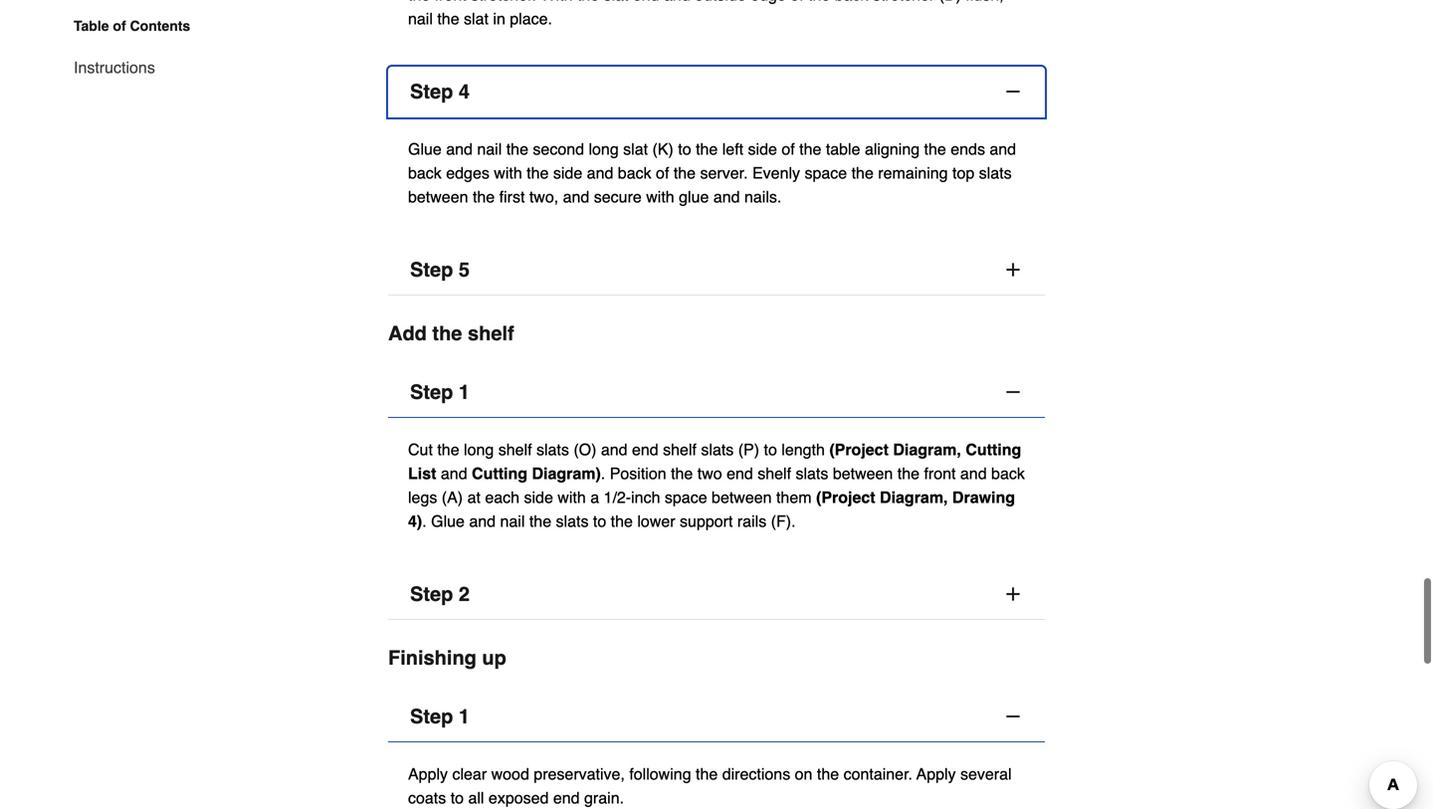 Task type: locate. For each thing, give the bounding box(es) containing it.
1 apply from the left
[[408, 765, 448, 784]]

2 step 1 button from the top
[[388, 692, 1046, 743]]

0 vertical spatial long
[[589, 140, 619, 158]]

cutting inside 'project diagram, cutting list'
[[966, 441, 1022, 459]]

step down finishing
[[410, 705, 453, 728]]

the up the two, in the top of the page
[[527, 164, 549, 182]]

up
[[482, 647, 507, 670]]

minus image inside the step 4 button
[[1004, 82, 1024, 102]]

(k)
[[653, 140, 674, 158]]

. inside . position the two end shelf slats between the front and back legs (a) at each side with a 1/2-inch space between them
[[601, 464, 606, 483]]

slats
[[980, 164, 1012, 182], [537, 441, 569, 459], [701, 441, 734, 459], [796, 464, 829, 483], [556, 512, 589, 531]]

project diagram, cutting list
[[408, 441, 1022, 483]]

the
[[507, 140, 529, 158], [696, 140, 718, 158], [800, 140, 822, 158], [925, 140, 947, 158], [527, 164, 549, 182], [674, 164, 696, 182], [852, 164, 874, 182], [473, 188, 495, 206], [433, 322, 462, 345], [437, 441, 460, 459], [671, 464, 693, 483], [898, 464, 920, 483], [530, 512, 552, 531], [611, 512, 633, 531], [696, 765, 718, 784], [817, 765, 840, 784]]

space inside glue and nail the second long slat (k) to the left side of the table aligning the ends and back edges with the side and back of the server. evenly space the remaining top slats between the first two, and secure with glue and nails.
[[805, 164, 848, 182]]

end down (p)
[[727, 464, 754, 483]]

step 1 button up (p)
[[388, 367, 1046, 418]]

. up 1/2-
[[601, 464, 606, 483]]

the up remaining
[[925, 140, 947, 158]]

with left the 'a'
[[558, 488, 586, 507]]

1 horizontal spatial )
[[596, 464, 601, 483]]

2 vertical spatial with
[[558, 488, 586, 507]]

with
[[494, 164, 523, 182], [647, 188, 675, 206], [558, 488, 586, 507]]

end
[[632, 441, 659, 459], [727, 464, 754, 483], [554, 789, 580, 808]]

diagram, for drawing
[[880, 488, 948, 507]]

with left glue
[[647, 188, 675, 206]]

nail
[[477, 140, 502, 158], [500, 512, 525, 531]]

the right add
[[433, 322, 462, 345]]

plus image inside the step 2 button
[[1004, 584, 1024, 604]]

( right them
[[817, 488, 822, 507]]

back
[[408, 164, 442, 182], [618, 164, 652, 182], [992, 464, 1026, 483]]

long left slat
[[589, 140, 619, 158]]

1
[[459, 381, 470, 404], [459, 705, 470, 728]]

apply up the coats on the left bottom of the page
[[408, 765, 448, 784]]

1 vertical spatial of
[[782, 140, 795, 158]]

glue down step 4
[[408, 140, 442, 158]]

list
[[408, 464, 437, 483]]

step 1 for finishing
[[410, 705, 470, 728]]

between left front
[[833, 464, 894, 483]]

1 vertical spatial minus image
[[1004, 707, 1024, 727]]

2 vertical spatial end
[[554, 789, 580, 808]]

end inside apply clear wood preservative, following the directions on the container. apply several coats to all exposed end grain.
[[554, 789, 580, 808]]

2 horizontal spatial end
[[727, 464, 754, 483]]

1 1 from the top
[[459, 381, 470, 404]]

space down table
[[805, 164, 848, 182]]

1 vertical spatial 4
[[408, 512, 417, 531]]

instructions link
[[74, 44, 155, 80]]

the down 1/2-
[[611, 512, 633, 531]]

0 horizontal spatial apply
[[408, 765, 448, 784]]

1 vertical spatial diagram,
[[880, 488, 948, 507]]

0 vertical spatial nail
[[477, 140, 502, 158]]

cutting
[[966, 441, 1022, 459], [472, 464, 528, 483]]

cutting up each
[[472, 464, 528, 483]]

1 horizontal spatial cutting
[[966, 441, 1022, 459]]

2 minus image from the top
[[1004, 707, 1024, 727]]

step 1 down add the shelf
[[410, 381, 470, 404]]

directions
[[723, 765, 791, 784]]

1 horizontal spatial back
[[618, 164, 652, 182]]

1 horizontal spatial 4
[[459, 80, 470, 103]]

shelf up them
[[758, 464, 792, 483]]

1 horizontal spatial of
[[656, 164, 670, 182]]

length
[[782, 441, 825, 459]]

0 vertical spatial glue
[[408, 140, 442, 158]]

each
[[485, 488, 520, 507]]

step 1 button for add the shelf
[[388, 367, 1046, 418]]

slat
[[624, 140, 648, 158]]

shelf
[[468, 322, 514, 345], [499, 441, 532, 459], [663, 441, 697, 459], [758, 464, 792, 483]]

0 horizontal spatial cutting
[[472, 464, 528, 483]]

project
[[835, 441, 889, 459], [822, 488, 876, 507]]

2 vertical spatial side
[[524, 488, 554, 507]]

0 vertical spatial end
[[632, 441, 659, 459]]

minus image for step 1
[[1004, 707, 1024, 727]]

0 horizontal spatial 4
[[408, 512, 417, 531]]

(p)
[[739, 441, 760, 459]]

1 vertical spatial end
[[727, 464, 754, 483]]

legs
[[408, 488, 437, 507]]

)
[[596, 464, 601, 483], [417, 512, 422, 531]]

the right on
[[817, 765, 840, 784]]

0 vertical spatial space
[[805, 164, 848, 182]]

server.
[[701, 164, 748, 182]]

2 horizontal spatial between
[[833, 464, 894, 483]]

nail up edges
[[477, 140, 502, 158]]

step 1 for add
[[410, 381, 470, 404]]

end up position
[[632, 441, 659, 459]]

0 vertical spatial project
[[835, 441, 889, 459]]

0 vertical spatial (
[[830, 441, 835, 459]]

step for glue
[[410, 80, 453, 103]]

1 minus image from the top
[[1004, 82, 1024, 102]]

1 horizontal spatial .
[[601, 464, 606, 483]]

0 vertical spatial side
[[748, 140, 778, 158]]

aligning
[[865, 140, 920, 158]]

the left two
[[671, 464, 693, 483]]

of inside 'element'
[[113, 18, 126, 34]]

the right "cut"
[[437, 441, 460, 459]]

project right them
[[822, 488, 876, 507]]

diagram, up front
[[894, 441, 962, 459]]

slats inside . position the two end shelf slats between the front and back legs (a) at each side with a 1/2-inch space between them
[[796, 464, 829, 483]]

0 vertical spatial cutting
[[966, 441, 1022, 459]]

2 step 1 from the top
[[410, 705, 470, 728]]

project diagram, drawing 4
[[408, 488, 1016, 531]]

0 vertical spatial .
[[601, 464, 606, 483]]

1 vertical spatial plus image
[[1004, 584, 1024, 604]]

diagram, inside 'project diagram, cutting list'
[[894, 441, 962, 459]]

1 step 1 button from the top
[[388, 367, 1046, 418]]

position
[[610, 464, 667, 483]]

and up edges
[[446, 140, 473, 158]]

. down legs
[[422, 512, 427, 531]]

minus image
[[1004, 382, 1024, 402]]

step for cut
[[410, 381, 453, 404]]

2 plus image from the top
[[1004, 584, 1024, 604]]

0 vertical spatial 1
[[459, 381, 470, 404]]

between
[[408, 188, 469, 206], [833, 464, 894, 483], [712, 488, 772, 507]]

step 4
[[410, 80, 470, 103]]

1 vertical spatial space
[[665, 488, 708, 507]]

) up the 'a'
[[596, 464, 601, 483]]

4 down legs
[[408, 512, 417, 531]]

clear
[[453, 765, 487, 784]]

and up drawing
[[961, 464, 987, 483]]

apply
[[408, 765, 448, 784], [917, 765, 957, 784]]

slats right top
[[980, 164, 1012, 182]]

2 apply from the left
[[917, 765, 957, 784]]

1 plus image from the top
[[1004, 260, 1024, 280]]

space up support
[[665, 488, 708, 507]]

side
[[748, 140, 778, 158], [554, 164, 583, 182], [524, 488, 554, 507]]

0 vertical spatial with
[[494, 164, 523, 182]]

cutting up drawing
[[966, 441, 1022, 459]]

0 vertical spatial )
[[596, 464, 601, 483]]

1 vertical spatial with
[[647, 188, 675, 206]]

nail inside glue and nail the second long slat (k) to the left side of the table aligning the ends and back edges with the side and back of the server. evenly space the remaining top slats between the first two, and secure with glue and nails.
[[477, 140, 502, 158]]

4 up edges
[[459, 80, 470, 103]]

step up "cut"
[[410, 381, 453, 404]]

0 horizontal spatial of
[[113, 18, 126, 34]]

step 1 button
[[388, 367, 1046, 418], [388, 692, 1046, 743]]

them
[[777, 488, 812, 507]]

step
[[410, 80, 453, 103], [410, 258, 453, 281], [410, 381, 453, 404], [410, 583, 453, 606], [410, 705, 453, 728]]

0 vertical spatial minus image
[[1004, 82, 1024, 102]]

diagram, inside project diagram, drawing 4
[[880, 488, 948, 507]]

1 vertical spatial project
[[822, 488, 876, 507]]

to right (k)
[[678, 140, 692, 158]]

plus image
[[1004, 260, 1024, 280], [1004, 584, 1024, 604]]

nails.
[[745, 188, 782, 206]]

step left 5
[[410, 258, 453, 281]]

step left 2
[[410, 583, 453, 606]]

4
[[459, 80, 470, 103], [408, 512, 417, 531]]

0 vertical spatial plus image
[[1004, 260, 1024, 280]]

end down preservative, at the left of page
[[554, 789, 580, 808]]

0 vertical spatial step 1 button
[[388, 367, 1046, 418]]

3 step from the top
[[410, 381, 453, 404]]

1 vertical spatial step 1
[[410, 705, 470, 728]]

on
[[795, 765, 813, 784]]

1 horizontal spatial between
[[712, 488, 772, 507]]

step 1
[[410, 381, 470, 404], [410, 705, 470, 728]]

1 vertical spatial (
[[817, 488, 822, 507]]

shelf up and cutting diagram )
[[499, 441, 532, 459]]

to inside glue and nail the second long slat (k) to the left side of the table aligning the ends and back edges with the side and back of the server. evenly space the remaining top slats between the first two, and secure with glue and nails.
[[678, 140, 692, 158]]

glue
[[408, 140, 442, 158], [431, 512, 465, 531]]

back left edges
[[408, 164, 442, 182]]

1 horizontal spatial end
[[632, 441, 659, 459]]

between up rails
[[712, 488, 772, 507]]

all
[[468, 789, 484, 808]]

1 horizontal spatial with
[[558, 488, 586, 507]]

long up at
[[464, 441, 494, 459]]

glue down (a)
[[431, 512, 465, 531]]

to down the 'a'
[[593, 512, 607, 531]]

with up first
[[494, 164, 523, 182]]

2 1 from the top
[[459, 705, 470, 728]]

1 horizontal spatial space
[[805, 164, 848, 182]]

(
[[830, 441, 835, 459], [817, 488, 822, 507]]

diagram
[[532, 464, 596, 483]]

step 1 down finishing up
[[410, 705, 470, 728]]

0 horizontal spatial end
[[554, 789, 580, 808]]

4 inside button
[[459, 80, 470, 103]]

0 vertical spatial diagram,
[[894, 441, 962, 459]]

the left table
[[800, 140, 822, 158]]

glue inside glue and nail the second long slat (k) to the left side of the table aligning the ends and back edges with the side and back of the server. evenly space the remaining top slats between the first two, and secure with glue and nails.
[[408, 140, 442, 158]]

back inside . position the two end shelf slats between the front and back legs (a) at each side with a 1/2-inch space between them
[[992, 464, 1026, 483]]

preservative,
[[534, 765, 625, 784]]

4 step from the top
[[410, 583, 453, 606]]

step 5
[[410, 258, 470, 281]]

apply clear wood preservative, following the directions on the container. apply several coats to all exposed end grain.
[[408, 765, 1012, 808]]

add the shelf
[[388, 322, 514, 345]]

the down table
[[852, 164, 874, 182]]

1 vertical spatial step 1 button
[[388, 692, 1046, 743]]

2 step from the top
[[410, 258, 453, 281]]

0 horizontal spatial space
[[665, 488, 708, 507]]

nail down each
[[500, 512, 525, 531]]

1 vertical spatial cutting
[[472, 464, 528, 483]]

contents
[[130, 18, 190, 34]]

diagram, down front
[[880, 488, 948, 507]]

1 horizontal spatial long
[[589, 140, 619, 158]]

1 step 1 from the top
[[410, 381, 470, 404]]

0 horizontal spatial between
[[408, 188, 469, 206]]

space
[[805, 164, 848, 182], [665, 488, 708, 507]]

step 1 button up apply clear wood preservative, following the directions on the container. apply several coats to all exposed end grain.
[[388, 692, 1046, 743]]

first
[[500, 188, 525, 206]]

between down edges
[[408, 188, 469, 206]]

0 horizontal spatial long
[[464, 441, 494, 459]]

1/2-
[[604, 488, 631, 507]]

apply left several
[[917, 765, 957, 784]]

minus image
[[1004, 82, 1024, 102], [1004, 707, 1024, 727]]

to left all
[[451, 789, 464, 808]]

( right the length
[[830, 441, 835, 459]]

side down second
[[554, 164, 583, 182]]

plus image for step 5
[[1004, 260, 1024, 280]]

) down legs
[[417, 512, 422, 531]]

1 vertical spatial )
[[417, 512, 422, 531]]

step up edges
[[410, 80, 453, 103]]

0 vertical spatial of
[[113, 18, 126, 34]]

side down and cutting diagram )
[[524, 488, 554, 507]]

0 horizontal spatial )
[[417, 512, 422, 531]]

diagram,
[[894, 441, 962, 459], [880, 488, 948, 507]]

0 horizontal spatial .
[[422, 512, 427, 531]]

2 horizontal spatial of
[[782, 140, 795, 158]]

0 vertical spatial step 1
[[410, 381, 470, 404]]

of up the evenly
[[782, 140, 795, 158]]

project inside 'project diagram, cutting list'
[[835, 441, 889, 459]]

. position the two end shelf slats between the front and back legs (a) at each side with a 1/2-inch space between them
[[408, 464, 1026, 507]]

side up the evenly
[[748, 140, 778, 158]]

1 up clear
[[459, 705, 470, 728]]

of
[[113, 18, 126, 34], [782, 140, 795, 158], [656, 164, 670, 182]]

1 vertical spatial glue
[[431, 512, 465, 531]]

slats down diagram
[[556, 512, 589, 531]]

and up (a)
[[441, 464, 468, 483]]

1 down add the shelf
[[459, 381, 470, 404]]

project right the length
[[835, 441, 889, 459]]

back down slat
[[618, 164, 652, 182]]

1 step from the top
[[410, 80, 453, 103]]

5 step from the top
[[410, 705, 453, 728]]

end inside . position the two end shelf slats between the front and back legs (a) at each side with a 1/2-inch space between them
[[727, 464, 754, 483]]

1 horizontal spatial (
[[830, 441, 835, 459]]

and down at
[[469, 512, 496, 531]]

long
[[589, 140, 619, 158], [464, 441, 494, 459]]

2
[[459, 583, 470, 606]]

step 5 button
[[388, 245, 1046, 296]]

of right table
[[113, 18, 126, 34]]

project inside project diagram, drawing 4
[[822, 488, 876, 507]]

slats down the length
[[796, 464, 829, 483]]

drawing
[[953, 488, 1016, 507]]

and
[[446, 140, 473, 158], [990, 140, 1017, 158], [587, 164, 614, 182], [563, 188, 590, 206], [714, 188, 740, 206], [601, 441, 628, 459], [441, 464, 468, 483], [961, 464, 987, 483], [469, 512, 496, 531]]

0 vertical spatial between
[[408, 188, 469, 206]]

plus image inside step 5 button
[[1004, 260, 1024, 280]]

exposed
[[489, 789, 549, 808]]

of down (k)
[[656, 164, 670, 182]]

to
[[678, 140, 692, 158], [764, 441, 778, 459], [593, 512, 607, 531], [451, 789, 464, 808]]

1 vertical spatial .
[[422, 512, 427, 531]]

0 horizontal spatial (
[[817, 488, 822, 507]]

back up drawing
[[992, 464, 1026, 483]]

shelf inside . position the two end shelf slats between the front and back legs (a) at each side with a 1/2-inch space between them
[[758, 464, 792, 483]]

0 vertical spatial 4
[[459, 80, 470, 103]]

2 horizontal spatial back
[[992, 464, 1026, 483]]

(a)
[[442, 488, 463, 507]]

with inside . position the two end shelf slats between the front and back legs (a) at each side with a 1/2-inch space between them
[[558, 488, 586, 507]]

.
[[601, 464, 606, 483], [422, 512, 427, 531]]

1 vertical spatial 1
[[459, 705, 470, 728]]

second
[[533, 140, 585, 158]]

1 horizontal spatial apply
[[917, 765, 957, 784]]

minus image inside step 1 button
[[1004, 707, 1024, 727]]

project for cutting
[[835, 441, 889, 459]]



Task type: describe. For each thing, give the bounding box(es) containing it.
and right ends
[[990, 140, 1017, 158]]

rails
[[738, 512, 767, 531]]

edges
[[446, 164, 490, 182]]

the left first
[[473, 188, 495, 206]]

long inside glue and nail the second long slat (k) to the left side of the table aligning the ends and back edges with the side and back of the server. evenly space the remaining top slats between the first two, and secure with glue and nails.
[[589, 140, 619, 158]]

glue
[[679, 188, 709, 206]]

. for position
[[601, 464, 606, 483]]

cut
[[408, 441, 433, 459]]

the down and cutting diagram )
[[530, 512, 552, 531]]

the up glue
[[674, 164, 696, 182]]

table of contents
[[74, 18, 190, 34]]

grain.
[[585, 789, 624, 808]]

container.
[[844, 765, 913, 784]]

shelf up position
[[663, 441, 697, 459]]

1 vertical spatial between
[[833, 464, 894, 483]]

and right the two, in the top of the page
[[563, 188, 590, 206]]

a
[[591, 488, 600, 507]]

1 vertical spatial side
[[554, 164, 583, 182]]

step 4 button
[[388, 67, 1046, 117]]

and right (o)
[[601, 441, 628, 459]]

step inside button
[[410, 583, 453, 606]]

slats up diagram
[[537, 441, 569, 459]]

slats up two
[[701, 441, 734, 459]]

lower
[[638, 512, 676, 531]]

plus image for step 2
[[1004, 584, 1024, 604]]

minus image for step 4
[[1004, 82, 1024, 102]]

and cutting diagram )
[[441, 464, 601, 483]]

step 2
[[410, 583, 470, 606]]

wood
[[492, 765, 530, 784]]

1 vertical spatial nail
[[500, 512, 525, 531]]

(f).
[[771, 512, 796, 531]]

top
[[953, 164, 975, 182]]

. for glue
[[422, 512, 427, 531]]

left
[[723, 140, 744, 158]]

finishing up
[[388, 647, 507, 670]]

side inside . position the two end shelf slats between the front and back legs (a) at each side with a 1/2-inch space between them
[[524, 488, 554, 507]]

shelf down 5
[[468, 322, 514, 345]]

support
[[680, 512, 733, 531]]

and up secure
[[587, 164, 614, 182]]

the right following
[[696, 765, 718, 784]]

between inside glue and nail the second long slat (k) to the left side of the table aligning the ends and back edges with the side and back of the server. evenly space the remaining top slats between the first two, and secure with glue and nails.
[[408, 188, 469, 206]]

table
[[826, 140, 861, 158]]

(o)
[[574, 441, 597, 459]]

inch
[[631, 488, 661, 507]]

1 for up
[[459, 705, 470, 728]]

2 horizontal spatial with
[[647, 188, 675, 206]]

two,
[[530, 188, 559, 206]]

diagram, for cutting
[[894, 441, 962, 459]]

step 1 button for finishing up
[[388, 692, 1046, 743]]

0 horizontal spatial with
[[494, 164, 523, 182]]

front
[[925, 464, 956, 483]]

0 horizontal spatial back
[[408, 164, 442, 182]]

two
[[698, 464, 723, 483]]

secure
[[594, 188, 642, 206]]

the left front
[[898, 464, 920, 483]]

5
[[459, 258, 470, 281]]

at
[[468, 488, 481, 507]]

cut the long shelf slats (o) and end shelf slats (p) to length
[[408, 441, 830, 459]]

add
[[388, 322, 427, 345]]

( for cutting
[[830, 441, 835, 459]]

slats inside glue and nail the second long slat (k) to the left side of the table aligning the ends and back edges with the side and back of the server. evenly space the remaining top slats between the first two, and secure with glue and nails.
[[980, 164, 1012, 182]]

. glue and nail the slats to the lower support rails (f).
[[422, 512, 796, 531]]

1 vertical spatial long
[[464, 441, 494, 459]]

space inside . position the two end shelf slats between the front and back legs (a) at each side with a 1/2-inch space between them
[[665, 488, 708, 507]]

remaining
[[879, 164, 949, 182]]

table
[[74, 18, 109, 34]]

ends
[[951, 140, 986, 158]]

2 vertical spatial of
[[656, 164, 670, 182]]

step 2 button
[[388, 570, 1046, 620]]

several
[[961, 765, 1012, 784]]

following
[[630, 765, 692, 784]]

glue and nail the second long slat (k) to the left side of the table aligning the ends and back edges with the side and back of the server. evenly space the remaining top slats between the first two, and secure with glue and nails.
[[408, 140, 1017, 206]]

to inside apply clear wood preservative, following the directions on the container. apply several coats to all exposed end grain.
[[451, 789, 464, 808]]

finishing
[[388, 647, 477, 670]]

project for drawing
[[822, 488, 876, 507]]

to right (p)
[[764, 441, 778, 459]]

evenly
[[753, 164, 801, 182]]

4 inside project diagram, drawing 4
[[408, 512, 417, 531]]

1 for the
[[459, 381, 470, 404]]

step for apply
[[410, 705, 453, 728]]

and down the server.
[[714, 188, 740, 206]]

coats
[[408, 789, 446, 808]]

instructions
[[74, 58, 155, 77]]

table of contents element
[[58, 16, 190, 80]]

and inside . position the two end shelf slats between the front and back legs (a) at each side with a 1/2-inch space between them
[[961, 464, 987, 483]]

the left second
[[507, 140, 529, 158]]

2 vertical spatial between
[[712, 488, 772, 507]]

the left left
[[696, 140, 718, 158]]

( for drawing
[[817, 488, 822, 507]]



Task type: vqa. For each thing, say whether or not it's contained in the screenshot.
at
yes



